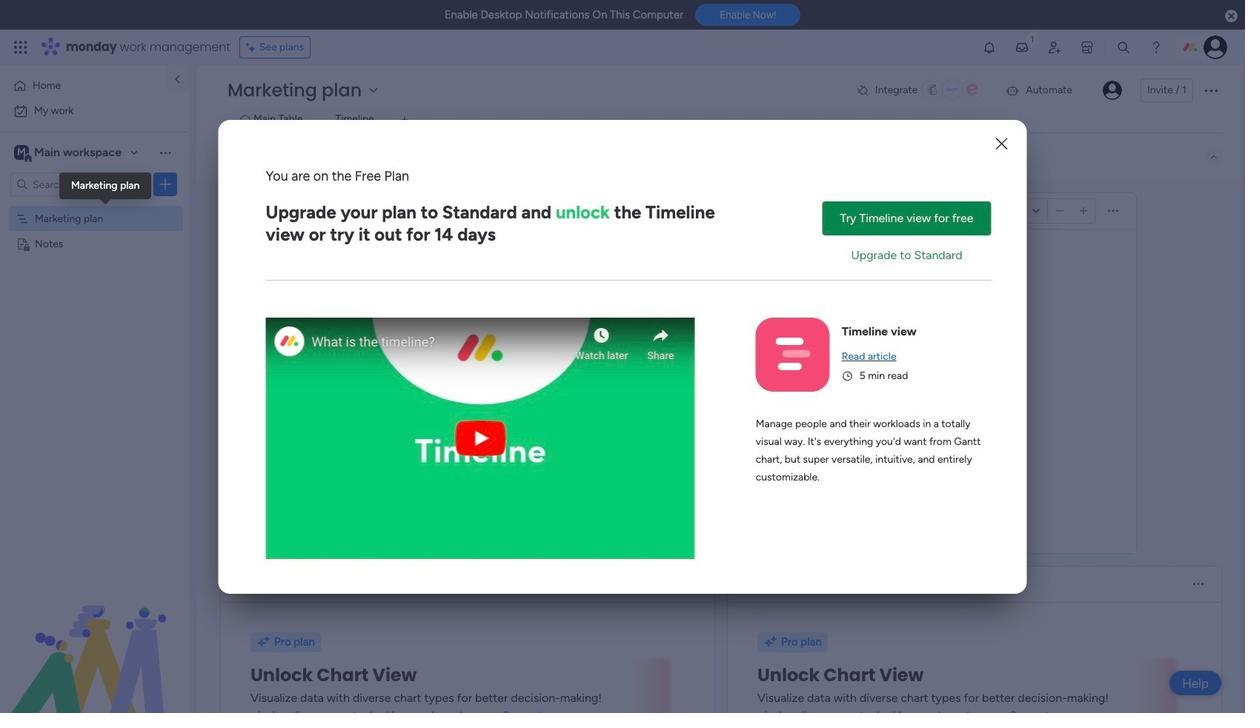 Task type: describe. For each thing, give the bounding box(es) containing it.
dapulse close image
[[1225, 9, 1238, 24]]

2 vertical spatial option
[[0, 205, 189, 208]]

collapse image
[[1208, 151, 1220, 163]]

see plans image
[[246, 39, 259, 56]]

invite members image
[[1047, 40, 1062, 55]]

chart click to edit element
[[749, 575, 796, 595]]

add view image
[[402, 115, 408, 126]]

update feed image
[[1015, 40, 1030, 55]]

0 vertical spatial option
[[9, 74, 158, 98]]

more dots image
[[1108, 206, 1119, 217]]

search everything image
[[1116, 40, 1131, 55]]

more dots image
[[1194, 579, 1204, 590]]

v2 minus image
[[1056, 206, 1064, 217]]

payments.pricing.features.titles.timeline image
[[776, 338, 810, 371]]

workspace selection element
[[14, 144, 124, 163]]

workspace image
[[14, 145, 29, 161]]

kendall parks image
[[1204, 36, 1228, 59]]

1 image
[[1026, 30, 1039, 47]]



Task type: locate. For each thing, give the bounding box(es) containing it.
None field
[[242, 202, 421, 221], [242, 575, 288, 595], [242, 202, 421, 221], [242, 575, 288, 595]]

1 vertical spatial option
[[9, 99, 180, 123]]

tab
[[393, 108, 416, 132]]

lottie animation element
[[0, 564, 189, 714]]

option
[[9, 74, 158, 98], [9, 99, 180, 123], [0, 205, 189, 208]]

monday marketplace image
[[1080, 40, 1095, 55]]

tab list
[[225, 108, 1223, 133]]

Search in workspace field
[[31, 176, 124, 193]]

kendall parks image
[[1103, 81, 1122, 100]]

notifications image
[[982, 40, 997, 55]]

main content
[[196, 181, 1245, 714]]

select product image
[[13, 40, 28, 55]]

private board image
[[16, 236, 30, 251]]

help image
[[1149, 40, 1164, 55]]

list box
[[0, 203, 189, 456]]

lottie animation image
[[0, 564, 189, 714]]

v2 plus image
[[1080, 206, 1088, 217]]



Task type: vqa. For each thing, say whether or not it's contained in the screenshot.
more dots image
yes



